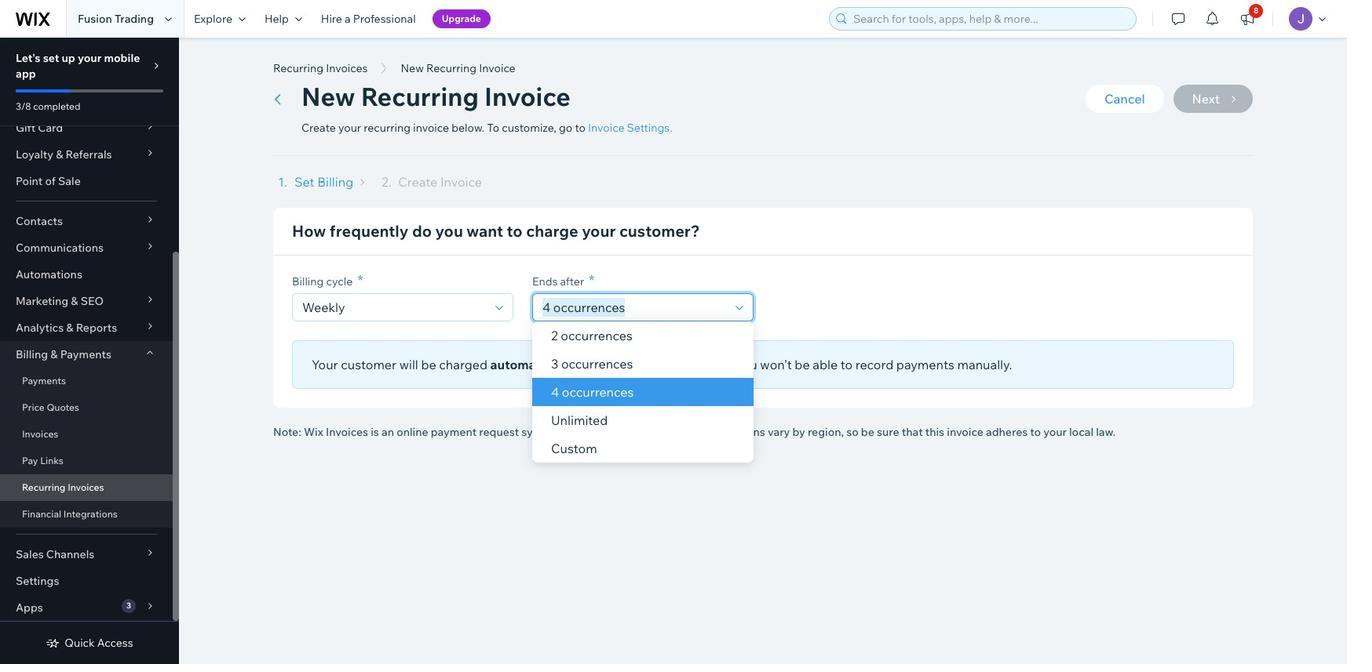 Task type: locate. For each thing, give the bounding box(es) containing it.
1 * from the left
[[357, 272, 363, 290]]

help
[[265, 12, 289, 26]]

so right payment, in the bottom of the page
[[719, 357, 733, 373]]

new recurring invoice down new recurring invoice button
[[301, 81, 571, 112]]

recurring down help button
[[273, 61, 323, 75]]

automatically
[[490, 357, 572, 373]]

invoice left below.
[[413, 121, 449, 135]]

charge
[[526, 221, 578, 241]]

access
[[97, 637, 133, 651]]

system.
[[522, 426, 561, 440]]

new inside button
[[401, 61, 424, 75]]

to right able
[[841, 357, 853, 373]]

after inside ends after *
[[560, 275, 584, 289]]

invoices up pay links
[[22, 429, 58, 440]]

let's set up your mobile app
[[16, 51, 140, 81]]

be left sure
[[861, 426, 874, 440]]

create
[[301, 121, 336, 135], [398, 174, 438, 190]]

recurring down pay links
[[22, 482, 66, 494]]

pay links link
[[0, 448, 173, 475]]

payments down analytics & reports popup button
[[60, 348, 111, 362]]

2 * from the left
[[589, 272, 595, 290]]

new down recurring invoices button
[[301, 81, 355, 112]]

invoices
[[326, 61, 368, 75], [326, 426, 368, 440], [22, 429, 58, 440], [68, 482, 104, 494]]

invoice
[[479, 61, 516, 75], [484, 81, 571, 112], [588, 121, 625, 135], [440, 174, 482, 190]]

& inside dropdown button
[[50, 348, 58, 362]]

invoice up to
[[479, 61, 516, 75]]

invoice inside new recurring invoice button
[[479, 61, 516, 75]]

billing left cycle
[[292, 275, 324, 289]]

below.
[[452, 121, 485, 135]]

payments up price quotes
[[22, 375, 66, 387]]

you left won't
[[736, 357, 757, 373]]

0 vertical spatial so
[[719, 357, 733, 373]]

& for analytics
[[66, 321, 73, 335]]

recurring inside button
[[426, 61, 477, 75]]

& down analytics & reports
[[50, 348, 58, 362]]

sale
[[58, 174, 81, 188]]

billing
[[317, 174, 354, 190], [292, 275, 324, 289], [16, 348, 48, 362]]

let's
[[16, 51, 40, 65]]

0 vertical spatial recurring invoices
[[273, 61, 368, 75]]

2 horizontal spatial be
[[861, 426, 874, 440]]

channels
[[46, 548, 94, 562]]

custom
[[551, 441, 597, 457]]

invoices down a
[[326, 61, 368, 75]]

0 vertical spatial billing
[[317, 174, 354, 190]]

recurring down upgrade button
[[426, 61, 477, 75]]

0 horizontal spatial recurring invoices
[[22, 482, 104, 494]]

payments
[[896, 357, 955, 373]]

request
[[479, 426, 519, 440]]

0 horizontal spatial so
[[719, 357, 733, 373]]

Billing cycle field
[[298, 294, 491, 321]]

Search for tools, apps, help & more... field
[[849, 8, 1131, 30]]

1 horizontal spatial be
[[795, 357, 810, 373]]

create up '1. set billing'
[[301, 121, 336, 135]]

invoices link
[[0, 422, 173, 448]]

loyalty
[[16, 148, 53, 162]]

0 vertical spatial you
[[435, 221, 463, 241]]

invoices down pay links link
[[68, 482, 104, 494]]

1.
[[278, 174, 287, 190]]

cancel button
[[1086, 85, 1164, 113]]

& left seo
[[71, 294, 78, 309]]

communications
[[16, 241, 104, 255]]

automations
[[16, 268, 82, 282]]

be right will
[[421, 357, 436, 373]]

invoices left is
[[326, 426, 368, 440]]

up
[[62, 51, 75, 65]]

invoice right this
[[947, 426, 984, 440]]

1 vertical spatial recurring invoices
[[22, 482, 104, 494]]

so
[[719, 357, 733, 373], [847, 426, 859, 440]]

you right the do
[[435, 221, 463, 241]]

analytics & reports
[[16, 321, 117, 335]]

settings
[[16, 575, 59, 589]]

your
[[312, 357, 338, 373]]

frequently
[[330, 221, 409, 241]]

& left the reports
[[66, 321, 73, 335]]

new recurring invoice
[[401, 61, 516, 75], [301, 81, 571, 112]]

0 vertical spatial 3
[[551, 356, 558, 372]]

be left able
[[795, 357, 810, 373]]

3 inside sidebar element
[[126, 601, 131, 612]]

1 vertical spatial payments
[[22, 375, 66, 387]]

billing inside dropdown button
[[16, 348, 48, 362]]

& for loyalty
[[56, 148, 63, 162]]

quick
[[65, 637, 95, 651]]

0 horizontal spatial 3
[[126, 601, 131, 612]]

billing inside billing cycle *
[[292, 275, 324, 289]]

quotes
[[47, 402, 79, 414]]

2 vertical spatial occurrences
[[562, 385, 634, 400]]

3 up access
[[126, 601, 131, 612]]

occurrences up "4 occurrences" on the bottom left of page
[[561, 356, 633, 372]]

new down professional
[[401, 61, 424, 75]]

recurring invoices inside recurring invoices button
[[273, 61, 368, 75]]

3 for 3
[[126, 601, 131, 612]]

* right ends
[[589, 272, 595, 290]]

sales channels
[[16, 548, 94, 562]]

1 vertical spatial create
[[398, 174, 438, 190]]

create right 2.
[[398, 174, 438, 190]]

sales
[[16, 548, 44, 562]]

0 horizontal spatial new
[[301, 81, 355, 112]]

after
[[560, 275, 584, 289], [575, 357, 603, 373]]

0 vertical spatial occurrences
[[561, 328, 633, 344]]

Ends after field
[[538, 294, 731, 321]]

billing & payments
[[16, 348, 111, 362]]

3 down 2
[[551, 356, 558, 372]]

1 horizontal spatial so
[[847, 426, 859, 440]]

1 horizontal spatial create
[[398, 174, 438, 190]]

want
[[467, 221, 503, 241]]

1 horizontal spatial invoice
[[947, 426, 984, 440]]

3
[[551, 356, 558, 372], [126, 601, 131, 612]]

point of sale
[[16, 174, 81, 188]]

so right 'region,'
[[847, 426, 859, 440]]

region,
[[808, 426, 844, 440]]

recurring invoices down hire
[[273, 61, 368, 75]]

pay links
[[22, 455, 63, 467]]

invoices inside button
[[326, 61, 368, 75]]

gift card
[[16, 121, 63, 135]]

new recurring invoice down upgrade button
[[401, 61, 516, 75]]

able
[[813, 357, 838, 373]]

set
[[294, 174, 314, 190]]

0 vertical spatial create
[[301, 121, 336, 135]]

occurrences inside 4 occurrences option
[[562, 385, 634, 400]]

0 horizontal spatial invoice
[[413, 121, 449, 135]]

1 vertical spatial occurrences
[[561, 356, 633, 372]]

law.
[[1096, 426, 1116, 440]]

quick access button
[[46, 637, 133, 651]]

*
[[357, 272, 363, 290], [589, 272, 595, 290]]

0 horizontal spatial create
[[301, 121, 336, 135]]

recurring invoices for recurring invoices button
[[273, 61, 368, 75]]

pay
[[22, 455, 38, 467]]

0 vertical spatial new recurring invoice
[[401, 61, 516, 75]]

1 vertical spatial so
[[847, 426, 859, 440]]

4 occurrences option
[[532, 378, 754, 407]]

1 horizontal spatial new
[[401, 61, 424, 75]]

occurrences for 3 occurrences
[[561, 356, 633, 372]]

2 vertical spatial billing
[[16, 348, 48, 362]]

after right ends
[[560, 275, 584, 289]]

after up "4 occurrences" on the bottom left of page
[[575, 357, 603, 373]]

invoice right go
[[588, 121, 625, 135]]

sales channels button
[[0, 542, 173, 568]]

your customer will be charged automatically after their first payment, so you won't be able to record payments manually.
[[312, 357, 1012, 373]]

0 vertical spatial after
[[560, 275, 584, 289]]

list box
[[532, 322, 754, 463]]

billing right set at top
[[317, 174, 354, 190]]

recurring invoices inside recurring invoices link
[[22, 482, 104, 494]]

recurring
[[364, 121, 411, 135]]

& right loyalty
[[56, 148, 63, 162]]

your right up
[[78, 51, 102, 65]]

0 horizontal spatial you
[[435, 221, 463, 241]]

your inside let's set up your mobile app
[[78, 51, 102, 65]]

vary
[[768, 426, 790, 440]]

trading
[[115, 12, 154, 26]]

recurring up "recurring"
[[361, 81, 479, 112]]

* for ends after *
[[589, 272, 595, 290]]

2
[[551, 328, 558, 344]]

0 horizontal spatial *
[[357, 272, 363, 290]]

1 horizontal spatial recurring invoices
[[273, 61, 368, 75]]

links
[[40, 455, 63, 467]]

0 vertical spatial payments
[[60, 348, 111, 362]]

you
[[435, 221, 463, 241], [736, 357, 757, 373]]

0 vertical spatial new
[[401, 61, 424, 75]]

e-
[[648, 426, 658, 440]]

* right cycle
[[357, 272, 363, 290]]

4 occurrences
[[551, 385, 634, 400]]

occurrences up 3 occurrences
[[561, 328, 633, 344]]

1 vertical spatial billing
[[292, 275, 324, 289]]

fusion trading
[[78, 12, 154, 26]]

billing down analytics
[[16, 348, 48, 362]]

invoice up customize,
[[484, 81, 571, 112]]

occurrences down 3 occurrences
[[562, 385, 634, 400]]

recurring invoices link
[[0, 475, 173, 502]]

to right adheres
[[1030, 426, 1041, 440]]

1 horizontal spatial 3
[[551, 356, 558, 372]]

financial
[[22, 509, 61, 521]]

0 vertical spatial invoice
[[413, 121, 449, 135]]

1 horizontal spatial *
[[589, 272, 595, 290]]

0 horizontal spatial be
[[421, 357, 436, 373]]

invoice
[[413, 121, 449, 135], [947, 426, 984, 440]]

1 vertical spatial invoice
[[947, 426, 984, 440]]

settings link
[[0, 568, 173, 595]]

help button
[[255, 0, 312, 38]]

upgrade button
[[432, 9, 491, 28]]

to
[[575, 121, 586, 135], [507, 221, 523, 241], [841, 357, 853, 373], [1030, 426, 1041, 440]]

1 vertical spatial 3
[[126, 601, 131, 612]]

billing for *
[[292, 275, 324, 289]]

recurring invoices up financial integrations
[[22, 482, 104, 494]]

1 vertical spatial you
[[736, 357, 757, 373]]

manually.
[[957, 357, 1012, 373]]

local
[[1069, 426, 1094, 440]]

1 horizontal spatial you
[[736, 357, 757, 373]]

& inside dropdown button
[[71, 294, 78, 309]]



Task type: describe. For each thing, give the bounding box(es) containing it.
to right go
[[575, 121, 586, 135]]

price quotes
[[22, 402, 79, 414]]

gift card button
[[0, 115, 173, 141]]

your left "recurring"
[[338, 121, 361, 135]]

gift
[[16, 121, 35, 135]]

recurring inside button
[[273, 61, 323, 75]]

unlimited
[[551, 413, 608, 429]]

analytics & reports button
[[0, 315, 173, 342]]

a
[[345, 12, 351, 26]]

1 vertical spatial new recurring invoice
[[301, 81, 571, 112]]

quick access
[[65, 637, 133, 651]]

explore
[[194, 12, 232, 26]]

3 for 3 occurrences
[[551, 356, 558, 372]]

apps
[[16, 601, 43, 616]]

adheres
[[986, 426, 1028, 440]]

recurring invoices button
[[265, 57, 376, 80]]

sidebar element
[[0, 0, 179, 665]]

new recurring invoice button
[[393, 57, 523, 80]]

seo
[[81, 294, 104, 309]]

invoice settings. link
[[588, 121, 673, 135]]

new recurring invoice inside button
[[401, 61, 516, 75]]

recurring inside sidebar element
[[22, 482, 66, 494]]

2 occurrences
[[551, 328, 633, 344]]

cancel
[[1105, 91, 1145, 107]]

1 vertical spatial new
[[301, 81, 355, 112]]

1. set billing
[[278, 174, 354, 190]]

billing & payments button
[[0, 342, 173, 368]]

point of sale link
[[0, 168, 173, 195]]

analytics
[[16, 321, 64, 335]]

8 button
[[1230, 0, 1265, 38]]

financial integrations
[[22, 509, 118, 521]]

payment,
[[662, 357, 717, 373]]

price
[[22, 402, 45, 414]]

do
[[412, 221, 432, 241]]

hire
[[321, 12, 342, 26]]

fusion
[[78, 12, 112, 26]]

create your recurring invoice below. to customize, go to invoice settings.
[[301, 121, 673, 135]]

of
[[45, 174, 56, 188]]

3/8 completed
[[16, 100, 80, 112]]

point
[[16, 174, 43, 188]]

customer?
[[619, 221, 700, 241]]

hire a professional link
[[312, 0, 425, 38]]

how
[[292, 221, 326, 241]]

billing for payments
[[16, 348, 48, 362]]

8
[[1254, 5, 1259, 16]]

go
[[559, 121, 573, 135]]

billing cycle *
[[292, 272, 363, 290]]

how frequently do you want to charge your customer?
[[292, 221, 700, 241]]

3/8
[[16, 100, 31, 112]]

card
[[38, 121, 63, 135]]

& for marketing
[[71, 294, 78, 309]]

payment
[[431, 426, 477, 440]]

contacts
[[16, 214, 63, 228]]

automations link
[[0, 261, 173, 288]]

invoice up want at the top of page
[[440, 174, 482, 190]]

marketing & seo button
[[0, 288, 173, 315]]

charged
[[439, 357, 488, 373]]

4
[[551, 385, 559, 400]]

marketing & seo
[[16, 294, 104, 309]]

* for billing cycle *
[[357, 272, 363, 290]]

set
[[43, 51, 59, 65]]

to
[[487, 121, 499, 135]]

your right charge
[[582, 221, 616, 241]]

an
[[382, 426, 394, 440]]

invoicing
[[658, 426, 704, 440]]

occurrences for 2 occurrences
[[561, 328, 633, 344]]

first
[[636, 357, 659, 373]]

contacts button
[[0, 208, 173, 235]]

professional
[[353, 12, 416, 26]]

is
[[371, 426, 379, 440]]

accounting
[[564, 426, 623, 440]]

their
[[606, 357, 633, 373]]

ends
[[532, 275, 558, 289]]

and
[[626, 426, 645, 440]]

that
[[902, 426, 923, 440]]

upgrade
[[442, 13, 481, 24]]

settings.
[[627, 121, 673, 135]]

marketing
[[16, 294, 68, 309]]

your left local
[[1044, 426, 1067, 440]]

price quotes link
[[0, 395, 173, 422]]

note:
[[273, 426, 301, 440]]

list box containing 2 occurrences
[[532, 322, 754, 463]]

to right want at the top of page
[[507, 221, 523, 241]]

app
[[16, 67, 36, 81]]

& for billing
[[50, 348, 58, 362]]

will
[[399, 357, 418, 373]]

note: wix invoices is an online payment request system. accounting and e-invoicing regulations vary by region, so be sure that this invoice adheres to your local law.
[[273, 426, 1116, 440]]

2. create invoice
[[382, 174, 482, 190]]

1 vertical spatial after
[[575, 357, 603, 373]]

customize,
[[502, 121, 557, 135]]

loyalty & referrals button
[[0, 141, 173, 168]]

payments inside dropdown button
[[60, 348, 111, 362]]

recurring invoices for recurring invoices link
[[22, 482, 104, 494]]

occurrences for 4 occurrences
[[562, 385, 634, 400]]



Task type: vqa. For each thing, say whether or not it's contained in the screenshot.
field
no



